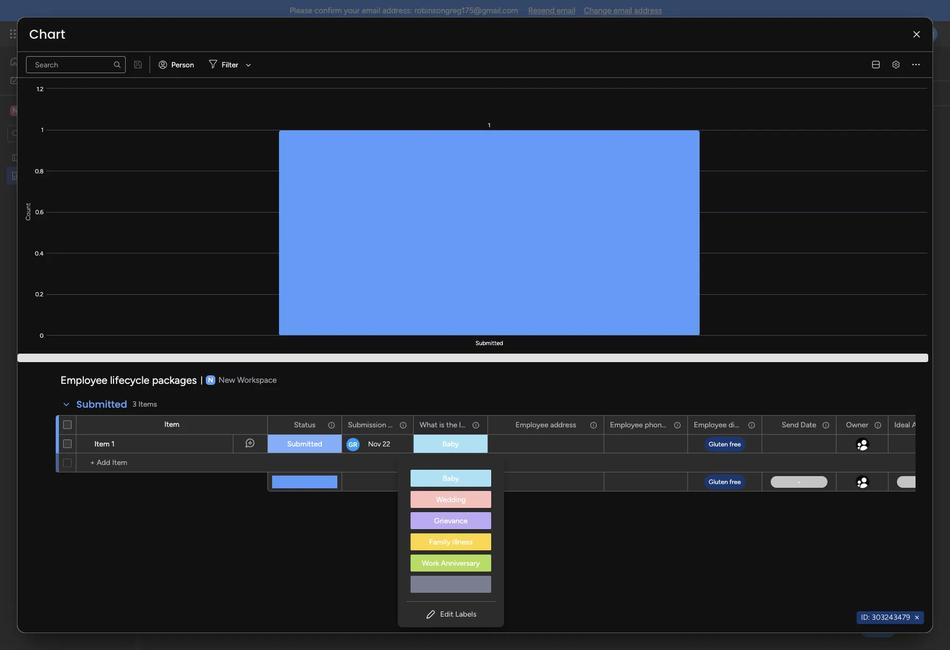 Task type: vqa. For each thing, say whether or not it's contained in the screenshot.
Work Anniversary option
yes



Task type: describe. For each thing, give the bounding box(es) containing it.
1 connected board button
[[220, 85, 306, 102]]

change email address
[[584, 6, 662, 15]]

new dashboard inside list box
[[25, 171, 78, 180]]

resend email
[[528, 6, 576, 15]]

nov
[[368, 440, 381, 448]]

person for filter dashboard by text search box at the top of the page
[[171, 60, 194, 69]]

anniversary
[[441, 559, 480, 568]]

employee for address
[[516, 421, 549, 430]]

v2 settings line image
[[893, 61, 900, 69]]

monday
[[47, 28, 84, 40]]

0 horizontal spatial 1
[[111, 440, 115, 449]]

employee for phone
[[610, 421, 643, 430]]

id: 303243479
[[861, 613, 911, 623]]

Status field
[[291, 420, 318, 431]]

2 horizontal spatial 1
[[536, 89, 539, 98]]

Ideal Arrival Date field
[[892, 420, 950, 431]]

person button for filter dashboard by text search field
[[445, 85, 491, 102]]

filter for filter
[[222, 60, 238, 69]]

is
[[439, 421, 445, 430]]

address inside employee address field
[[550, 421, 576, 430]]

share button
[[869, 55, 912, 72]]

submitted inside field
[[76, 398, 127, 411]]

2 gluten from the top
[[709, 478, 728, 486]]

Search in workspace field
[[22, 127, 89, 140]]

help button
[[860, 620, 897, 638]]

column information image for status
[[327, 421, 336, 430]]

work anniversary
[[422, 559, 480, 568]]

search image for filter dashboard by text search field
[[404, 89, 412, 98]]

column information image for date
[[399, 421, 408, 430]]

add
[[172, 89, 186, 98]]

number
[[668, 421, 693, 430]]

email for resend email
[[557, 6, 576, 15]]

dashboard inside new dashboard list box
[[42, 171, 78, 180]]

my
[[23, 75, 34, 84]]

column information image for is
[[459, 421, 467, 430]]

labels
[[455, 610, 477, 619]]

n for 'workspace' icon in n button
[[13, 106, 18, 115]]

baby option
[[411, 470, 491, 487]]

arrow down image inside filter popup button
[[242, 58, 255, 71]]

new workspace
[[219, 376, 277, 385]]

+ Add Item text field
[[82, 457, 263, 470]]

column information image for owner
[[874, 421, 883, 430]]

0 vertical spatial address
[[635, 6, 662, 15]]

employee for dietary
[[694, 421, 727, 430]]

n for 'workspace' icon to the right
[[208, 377, 213, 384]]

board
[[282, 89, 301, 98]]

column information image for phone
[[673, 421, 682, 430]]

0 vertical spatial option
[[0, 148, 135, 150]]

nov 22
[[368, 440, 390, 448]]

resend email link
[[528, 6, 576, 15]]

submission date
[[348, 421, 404, 430]]

send
[[782, 421, 799, 430]]

confirm
[[314, 6, 342, 15]]

employee address
[[516, 421, 576, 430]]

item 1
[[94, 440, 115, 449]]

item for item
[[164, 420, 180, 429]]

1 horizontal spatial option
[[411, 576, 491, 593]]

remove image
[[913, 614, 922, 623]]

grievance
[[434, 517, 468, 526]]

Employee address field
[[513, 420, 579, 431]]

robinsongreg175@gmail.com
[[414, 6, 518, 15]]

person for filter dashboard by text search field
[[462, 89, 485, 98]]

ideal arrival date
[[895, 421, 950, 430]]

1 free from the top
[[730, 441, 741, 448]]

2 vertical spatial new
[[219, 376, 235, 385]]

packages
[[152, 374, 197, 387]]

change
[[584, 6, 612, 15]]

lifecycle
[[110, 374, 150, 387]]

new dashboard list box
[[0, 146, 135, 328]]

phone
[[645, 421, 666, 430]]

n button
[[7, 102, 106, 120]]

id:
[[861, 613, 870, 623]]

1 image
[[796, 22, 805, 34]]

wedding
[[436, 496, 466, 505]]

connected
[[244, 89, 280, 98]]

home button
[[6, 53, 114, 70]]

arrow down image inside "new dashboard" banner
[[544, 87, 556, 100]]

chart
[[29, 25, 65, 43]]

dietary
[[729, 421, 752, 430]]

22
[[383, 440, 390, 448]]

person button for filter dashboard by text search box at the top of the page
[[154, 56, 200, 73]]

work
[[35, 75, 52, 84]]

New Dashboard field
[[157, 51, 296, 75]]



Task type: locate. For each thing, give the bounding box(es) containing it.
new dashboard banner
[[141, 47, 950, 106]]

workspace image inside n button
[[10, 105, 21, 116]]

dashboard up connected
[[200, 51, 293, 75]]

Submitted field
[[74, 398, 130, 412]]

my work
[[23, 75, 52, 84]]

help
[[869, 624, 888, 634]]

filter inside popup button
[[222, 60, 238, 69]]

email right change
[[614, 6, 633, 15]]

0 vertical spatial gluten free
[[709, 441, 741, 448]]

employee left the dietary
[[694, 421, 727, 430]]

1 horizontal spatial email
[[557, 6, 576, 15]]

0 horizontal spatial workspace image
[[10, 105, 21, 116]]

2 horizontal spatial column information image
[[673, 421, 682, 430]]

filter for filter / 1
[[512, 89, 529, 98]]

1 horizontal spatial filter
[[512, 89, 529, 98]]

employee for lifecycle
[[60, 374, 107, 387]]

1 date from the left
[[388, 421, 404, 430]]

1 horizontal spatial column information image
[[459, 421, 467, 430]]

1 connected board
[[239, 89, 301, 98]]

dashboard
[[200, 51, 293, 75], [42, 171, 78, 180]]

2 email from the left
[[557, 6, 576, 15]]

0 vertical spatial free
[[730, 441, 741, 448]]

3 email from the left
[[614, 6, 633, 15]]

1 horizontal spatial person button
[[445, 85, 491, 102]]

Owner field
[[844, 420, 871, 431]]

item for item 1
[[94, 440, 110, 449]]

search image for filter dashboard by text search box at the top of the page
[[113, 60, 122, 69]]

1 vertical spatial submitted
[[287, 440, 322, 449]]

Submission Date field
[[345, 420, 404, 431]]

1 horizontal spatial submitted
[[287, 440, 322, 449]]

1 vertical spatial n
[[208, 377, 213, 384]]

family
[[429, 538, 451, 547]]

person inside "new dashboard" banner
[[462, 89, 485, 98]]

Filter dashboard by text search field
[[317, 85, 416, 102]]

my work button
[[6, 71, 114, 88]]

0 vertical spatial arrow down image
[[242, 58, 255, 71]]

Chart field
[[27, 25, 68, 43]]

0 vertical spatial person
[[171, 60, 194, 69]]

dashboard down search in workspace field
[[42, 171, 78, 180]]

please
[[290, 6, 313, 15]]

filter / 1
[[512, 89, 539, 98]]

0 vertical spatial new dashboard
[[160, 51, 293, 75]]

1 vertical spatial arrow down image
[[544, 87, 556, 100]]

employee lifecycle packages |
[[60, 374, 203, 387]]

1 right /
[[536, 89, 539, 98]]

address:
[[383, 6, 412, 15]]

What is the life event? field
[[417, 420, 494, 431]]

wedding option
[[411, 491, 491, 508]]

workspace
[[237, 376, 277, 385]]

email right your
[[362, 6, 381, 15]]

1
[[239, 89, 242, 98], [536, 89, 539, 98], [111, 440, 115, 449]]

0 horizontal spatial submitted
[[76, 398, 127, 411]]

0 vertical spatial new
[[160, 51, 196, 75]]

/
[[531, 89, 534, 98]]

edit
[[440, 610, 454, 619]]

0 horizontal spatial address
[[550, 421, 576, 430]]

widget
[[188, 89, 211, 98]]

1 horizontal spatial new
[[160, 51, 196, 75]]

please confirm your email address: robinsongreg175@gmail.com
[[290, 6, 518, 15]]

new dashboard up widget
[[160, 51, 293, 75]]

1 vertical spatial search image
[[404, 89, 412, 98]]

1 vertical spatial new
[[25, 171, 40, 180]]

n
[[13, 106, 18, 115], [208, 377, 213, 384]]

dapulse x slim image
[[914, 31, 920, 38]]

employee right event?
[[516, 421, 549, 430]]

0 horizontal spatial n
[[13, 106, 18, 115]]

column information image right the
[[459, 421, 467, 430]]

2 gluten free from the top
[[709, 478, 741, 486]]

new up add
[[160, 51, 196, 75]]

0 vertical spatial n
[[13, 106, 18, 115]]

2 free from the top
[[730, 478, 741, 486]]

column information image right the send date "field"
[[822, 421, 831, 430]]

1 vertical spatial free
[[730, 478, 741, 486]]

new inside "new dashboard" banner
[[160, 51, 196, 75]]

dashboard inside "new dashboard" banner
[[200, 51, 293, 75]]

status
[[294, 421, 316, 430]]

what is the life event?
[[420, 421, 494, 430]]

date inside "field"
[[801, 421, 817, 430]]

edit labels
[[440, 610, 477, 619]]

workspace image
[[10, 105, 21, 116], [206, 376, 215, 385]]

0 vertical spatial person button
[[154, 56, 200, 73]]

restriction
[[754, 421, 788, 430]]

0 vertical spatial baby
[[443, 440, 459, 449]]

owner
[[846, 421, 869, 430]]

employee up submitted field
[[60, 374, 107, 387]]

date for submission date
[[388, 421, 404, 430]]

0 vertical spatial gluten
[[709, 441, 728, 448]]

0 vertical spatial workspace image
[[10, 105, 21, 116]]

0 horizontal spatial search image
[[113, 60, 122, 69]]

baby
[[443, 440, 459, 449], [443, 474, 459, 483]]

0 vertical spatial dashboard
[[200, 51, 293, 75]]

new dashboard inside banner
[[160, 51, 293, 75]]

date right send
[[801, 421, 817, 430]]

new inside new dashboard list box
[[25, 171, 40, 180]]

1 vertical spatial person
[[462, 89, 485, 98]]

arrow down image right /
[[544, 87, 556, 100]]

0 vertical spatial search image
[[113, 60, 122, 69]]

option down work anniversary
[[411, 576, 491, 593]]

1 horizontal spatial date
[[801, 421, 817, 430]]

family illness
[[429, 538, 473, 547]]

new dashboard
[[160, 51, 293, 75], [25, 171, 78, 180]]

person left filter / 1
[[462, 89, 485, 98]]

Employee dietary restriction field
[[691, 420, 788, 431]]

column information image left send
[[748, 421, 756, 430]]

monday button
[[28, 20, 169, 48]]

1 email from the left
[[362, 6, 381, 15]]

3 column information image from the left
[[748, 421, 756, 430]]

2 horizontal spatial date
[[935, 421, 950, 430]]

1 horizontal spatial workspace image
[[206, 376, 215, 385]]

Filter dashboard by text search field
[[26, 56, 126, 73]]

work
[[422, 559, 439, 568]]

submitted down "status" field
[[287, 440, 322, 449]]

gluten free
[[709, 441, 741, 448], [709, 478, 741, 486]]

home
[[24, 57, 45, 66]]

1 vertical spatial dashboard
[[42, 171, 78, 180]]

0 horizontal spatial new dashboard
[[25, 171, 78, 180]]

filter button
[[205, 56, 255, 73]]

the
[[446, 421, 458, 430]]

filter up 1 connected board popup button
[[222, 60, 238, 69]]

column information image for employee dietary restriction
[[748, 421, 756, 430]]

0 horizontal spatial arrow down image
[[242, 58, 255, 71]]

5 column information image from the left
[[874, 421, 883, 430]]

email right resend
[[557, 6, 576, 15]]

list box containing baby
[[398, 462, 504, 602]]

item down submitted field
[[94, 440, 110, 449]]

date right arrival
[[935, 421, 950, 430]]

email
[[362, 6, 381, 15], [557, 6, 576, 15], [614, 6, 633, 15]]

None search field
[[26, 56, 126, 73]]

1 gluten free from the top
[[709, 441, 741, 448]]

1 horizontal spatial n
[[208, 377, 213, 384]]

email for change email address
[[614, 6, 633, 15]]

arrow down image
[[242, 58, 255, 71], [544, 87, 556, 100]]

employee inside field
[[694, 421, 727, 430]]

item
[[164, 420, 180, 429], [94, 440, 110, 449]]

submitted down lifecycle
[[76, 398, 127, 411]]

baby down the
[[443, 440, 459, 449]]

Employee phone number field
[[608, 420, 693, 431]]

column information image right employee address field
[[590, 421, 598, 430]]

4 column information image from the left
[[822, 421, 831, 430]]

1 column information image from the left
[[327, 421, 336, 430]]

resend
[[528, 6, 555, 15]]

add widget button
[[153, 85, 215, 102]]

filter left /
[[512, 89, 529, 98]]

baby up wedding option
[[443, 474, 459, 483]]

Send Date field
[[779, 420, 819, 431]]

0 vertical spatial filter
[[222, 60, 238, 69]]

1 inside popup button
[[239, 89, 242, 98]]

1 horizontal spatial search image
[[404, 89, 412, 98]]

date for send date
[[801, 421, 817, 430]]

0 horizontal spatial person button
[[154, 56, 200, 73]]

more dots image
[[913, 61, 920, 69]]

1 vertical spatial filter
[[512, 89, 529, 98]]

v2 split view image
[[873, 61, 880, 69]]

3 column information image from the left
[[673, 421, 682, 430]]

1 horizontal spatial 1
[[239, 89, 242, 98]]

person button
[[154, 56, 200, 73], [445, 85, 491, 102]]

1 column information image from the left
[[399, 421, 408, 430]]

share
[[888, 58, 907, 67]]

1 vertical spatial gluten
[[709, 478, 728, 486]]

0 vertical spatial submitted
[[76, 398, 127, 411]]

0 horizontal spatial person
[[171, 60, 194, 69]]

n inside button
[[13, 106, 18, 115]]

date
[[388, 421, 404, 430], [801, 421, 817, 430], [935, 421, 950, 430]]

arrival
[[912, 421, 933, 430]]

1 down submitted field
[[111, 440, 115, 449]]

option
[[0, 148, 135, 150], [411, 576, 491, 593]]

what
[[420, 421, 438, 430]]

column information image for employee address
[[590, 421, 598, 430]]

1 horizontal spatial person
[[462, 89, 485, 98]]

id: 303243479 element
[[857, 612, 924, 625]]

303243479
[[872, 613, 911, 623]]

address
[[635, 6, 662, 15], [550, 421, 576, 430]]

1 vertical spatial person button
[[445, 85, 491, 102]]

submission
[[348, 421, 386, 430]]

filter
[[222, 60, 238, 69], [512, 89, 529, 98]]

person up add
[[171, 60, 194, 69]]

0 horizontal spatial item
[[94, 440, 110, 449]]

submitted
[[76, 398, 127, 411], [287, 440, 322, 449]]

list box
[[398, 462, 504, 602]]

filter inside "new dashboard" banner
[[512, 89, 529, 98]]

1 vertical spatial gluten free
[[709, 478, 741, 486]]

public board image
[[11, 153, 21, 163]]

2 date from the left
[[801, 421, 817, 430]]

item up + add item text field
[[164, 420, 180, 429]]

illness
[[452, 538, 473, 547]]

gluten
[[709, 441, 728, 448], [709, 478, 728, 486]]

0 horizontal spatial new
[[25, 171, 40, 180]]

1 left connected
[[239, 89, 242, 98]]

column information image right owner field on the bottom right of the page
[[874, 421, 883, 430]]

change email address link
[[584, 6, 662, 15]]

1 horizontal spatial new dashboard
[[160, 51, 293, 75]]

select product image
[[10, 29, 20, 39]]

None search field
[[317, 85, 416, 102]]

employee
[[60, 374, 107, 387], [516, 421, 549, 430], [610, 421, 643, 430], [694, 421, 727, 430]]

arrow down image up connected
[[242, 58, 255, 71]]

column information image right "status" field
[[327, 421, 336, 430]]

add widget
[[172, 89, 211, 98]]

2 column information image from the left
[[590, 421, 598, 430]]

0 horizontal spatial dashboard
[[42, 171, 78, 180]]

public dashboard image
[[11, 171, 21, 181]]

new
[[160, 51, 196, 75], [25, 171, 40, 180], [219, 376, 235, 385]]

1 vertical spatial option
[[411, 576, 491, 593]]

1 vertical spatial baby
[[443, 474, 459, 483]]

column information image
[[327, 421, 336, 430], [590, 421, 598, 430], [748, 421, 756, 430], [822, 421, 831, 430], [874, 421, 883, 430]]

|
[[201, 376, 203, 385]]

1 vertical spatial workspace image
[[206, 376, 215, 385]]

column information image
[[399, 421, 408, 430], [459, 421, 467, 430], [673, 421, 682, 430]]

column information image right phone
[[673, 421, 682, 430]]

column information image for send date
[[822, 421, 831, 430]]

1 vertical spatial item
[[94, 440, 110, 449]]

new dashboard right public dashboard icon
[[25, 171, 78, 180]]

date up 22
[[388, 421, 404, 430]]

ideal
[[895, 421, 911, 430]]

2 horizontal spatial new
[[219, 376, 235, 385]]

new right public dashboard icon
[[25, 171, 40, 180]]

1 horizontal spatial dashboard
[[200, 51, 293, 75]]

0 horizontal spatial email
[[362, 6, 381, 15]]

1 vertical spatial address
[[550, 421, 576, 430]]

work anniversary option
[[411, 555, 491, 572]]

new right the |
[[219, 376, 235, 385]]

option down search in workspace field
[[0, 148, 135, 150]]

0 vertical spatial item
[[164, 420, 180, 429]]

grievance option
[[411, 513, 491, 530]]

employee left phone
[[610, 421, 643, 430]]

2 horizontal spatial email
[[614, 6, 633, 15]]

0 horizontal spatial option
[[0, 148, 135, 150]]

greg robinson image
[[921, 25, 938, 42]]

1 horizontal spatial arrow down image
[[544, 87, 556, 100]]

1 horizontal spatial item
[[164, 420, 180, 429]]

event?
[[471, 421, 494, 430]]

0 horizontal spatial column information image
[[399, 421, 408, 430]]

person
[[171, 60, 194, 69], [462, 89, 485, 98]]

family illness option
[[411, 534, 491, 551]]

2 column information image from the left
[[459, 421, 467, 430]]

edit labels button
[[407, 607, 496, 624]]

free
[[730, 441, 741, 448], [730, 478, 741, 486]]

1 vertical spatial new dashboard
[[25, 171, 78, 180]]

0 horizontal spatial filter
[[222, 60, 238, 69]]

baby inside option
[[443, 474, 459, 483]]

3 date from the left
[[935, 421, 950, 430]]

send date
[[782, 421, 817, 430]]

column information image left 'what'
[[399, 421, 408, 430]]

1 gluten from the top
[[709, 441, 728, 448]]

employee phone number
[[610, 421, 693, 430]]

0 horizontal spatial date
[[388, 421, 404, 430]]

search image
[[113, 60, 122, 69], [404, 89, 412, 98]]

life
[[459, 421, 469, 430]]

your
[[344, 6, 360, 15]]

1 horizontal spatial address
[[635, 6, 662, 15]]

employee dietary restriction
[[694, 421, 788, 430]]



